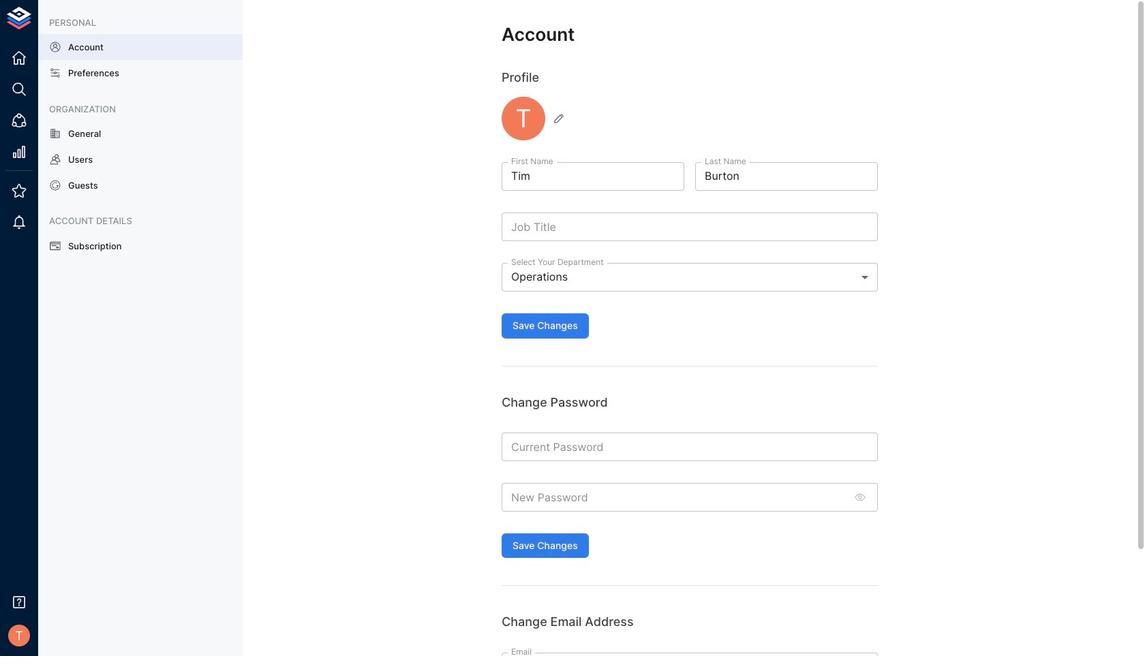 Task type: vqa. For each thing, say whether or not it's contained in the screenshot.
YOU@EXAMPLE.COM text field
yes



Task type: locate. For each thing, give the bounding box(es) containing it.
Password password field
[[502, 433, 878, 461], [502, 483, 847, 512]]

you@example.com text field
[[502, 653, 878, 657]]

  field
[[502, 263, 878, 292]]

1 vertical spatial password password field
[[502, 483, 847, 512]]

1 password password field from the top
[[502, 433, 878, 461]]

Doe text field
[[695, 162, 878, 191]]

John text field
[[502, 162, 684, 191]]

0 vertical spatial password password field
[[502, 433, 878, 461]]

2 password password field from the top
[[502, 483, 847, 512]]



Task type: describe. For each thing, give the bounding box(es) containing it.
CEO text field
[[502, 213, 878, 241]]



